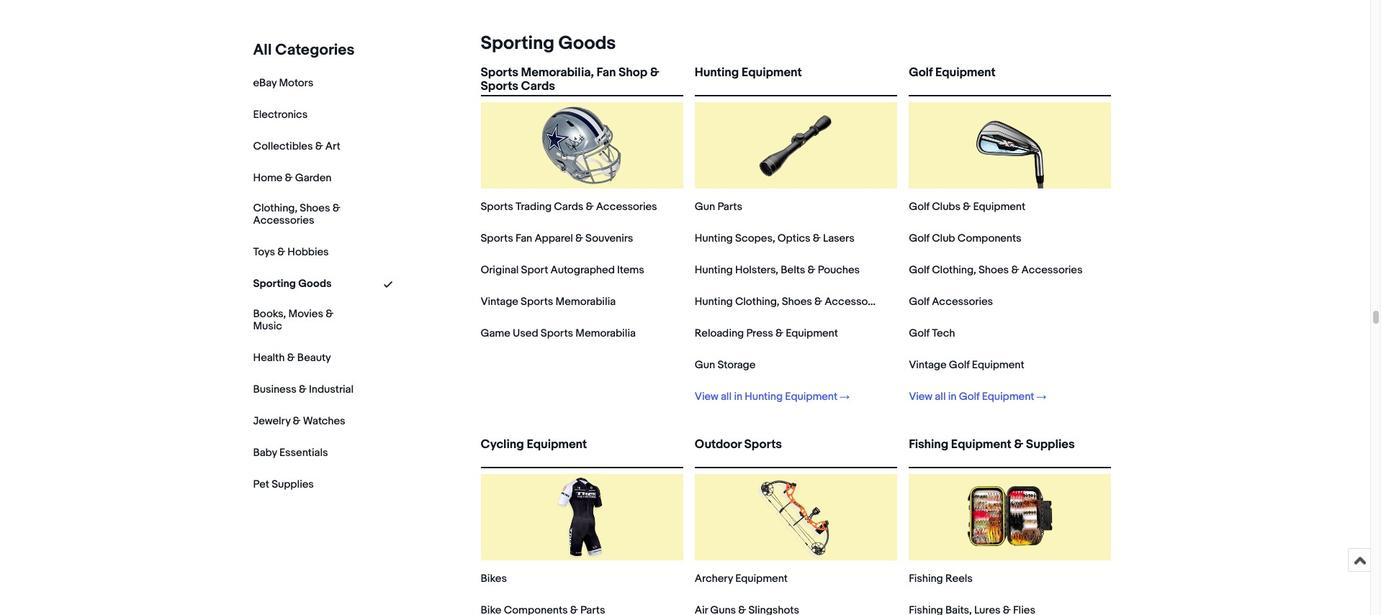 Task type: vqa. For each thing, say whether or not it's contained in the screenshot.
the sports trading cards & accessories link
yes



Task type: locate. For each thing, give the bounding box(es) containing it.
view down vintage golf equipment
[[909, 390, 933, 404]]

fishing equipment & supplies
[[909, 438, 1075, 452]]

gun left parts
[[695, 200, 715, 214]]

all
[[721, 390, 732, 404], [935, 390, 946, 404]]

sporting goods link down the "toys & hobbies" "link"
[[253, 277, 332, 291]]

1 vertical spatial cards
[[554, 200, 584, 214]]

shoes down the components on the top right of the page
[[979, 264, 1009, 277]]

fan left apparel
[[516, 232, 532, 246]]

0 vertical spatial fan
[[597, 66, 616, 80]]

golf equipment image
[[967, 102, 1054, 189]]

shoes down the belts
[[782, 295, 812, 309]]

sports fan apparel & souvenirs link
[[481, 232, 633, 246]]

2 gun from the top
[[695, 359, 715, 372]]

0 horizontal spatial goods
[[298, 277, 332, 291]]

souvenirs
[[586, 232, 633, 246]]

bikes
[[481, 573, 507, 586]]

vintage down golf tech
[[909, 359, 947, 372]]

1 horizontal spatial view
[[909, 390, 933, 404]]

golf clothing, shoes & accessories link
[[909, 264, 1083, 277]]

1 horizontal spatial sporting goods
[[481, 32, 616, 55]]

sporting
[[481, 32, 555, 55], [253, 277, 296, 291]]

holsters,
[[735, 264, 779, 277]]

0 vertical spatial goods
[[559, 32, 616, 55]]

in down storage
[[734, 390, 743, 404]]

2 vertical spatial shoes
[[782, 295, 812, 309]]

industrial
[[309, 383, 354, 397]]

golf for golf equipment
[[909, 66, 933, 80]]

0 vertical spatial cards
[[521, 79, 555, 94]]

hunting for hunting clothing, shoes & accessories
[[695, 295, 733, 309]]

golf for golf accessories
[[909, 295, 930, 309]]

0 horizontal spatial view
[[695, 390, 719, 404]]

golf
[[909, 66, 933, 80], [909, 200, 930, 214], [909, 232, 930, 246], [909, 264, 930, 277], [909, 295, 930, 309], [909, 327, 930, 341], [949, 359, 970, 372], [959, 390, 980, 404]]

goods
[[559, 32, 616, 55], [298, 277, 332, 291]]

business & industrial
[[253, 383, 354, 397]]

clothing, down home
[[253, 202, 298, 215]]

1 vertical spatial sporting
[[253, 277, 296, 291]]

2 horizontal spatial clothing,
[[932, 264, 977, 277]]

0 vertical spatial clothing,
[[253, 202, 298, 215]]

shoes for golf clothing, shoes & accessories
[[979, 264, 1009, 277]]

cycling
[[481, 438, 524, 452]]

shoes
[[300, 202, 330, 215], [979, 264, 1009, 277], [782, 295, 812, 309]]

hunting for hunting holsters, belts & pouches
[[695, 264, 733, 277]]

accessories up the 'toys & hobbies'
[[253, 214, 314, 227]]

gun parts
[[695, 200, 743, 214]]

business
[[253, 383, 297, 397]]

1 horizontal spatial supplies
[[1026, 438, 1075, 452]]

all categories
[[253, 41, 355, 60]]

fishing left reels
[[909, 573, 943, 586]]

clothing, down holsters,
[[735, 295, 780, 309]]

0 vertical spatial vintage
[[481, 295, 519, 309]]

sporting goods
[[481, 32, 616, 55], [253, 277, 332, 291]]

storage
[[718, 359, 756, 372]]

1 horizontal spatial all
[[935, 390, 946, 404]]

1 all from the left
[[721, 390, 732, 404]]

2 view from the left
[[909, 390, 933, 404]]

pouches
[[818, 264, 860, 277]]

accessories up souvenirs
[[596, 200, 657, 214]]

vintage down original
[[481, 295, 519, 309]]

sports
[[481, 66, 519, 80], [481, 79, 519, 94], [481, 200, 513, 214], [481, 232, 513, 246], [521, 295, 553, 309], [541, 327, 573, 341], [745, 438, 782, 452]]

all
[[253, 41, 272, 60]]

memorabilia down the vintage sports memorabilia link
[[576, 327, 636, 341]]

2 in from the left
[[948, 390, 957, 404]]

memorabilia
[[556, 295, 616, 309], [576, 327, 636, 341]]

cycling equipment image
[[539, 475, 625, 561]]

sports trading cards & accessories link
[[481, 200, 657, 214]]

accessories inside clothing, shoes & accessories
[[253, 214, 314, 227]]

essentials
[[279, 446, 328, 460]]

1 view from the left
[[695, 390, 719, 404]]

gun
[[695, 200, 715, 214], [695, 359, 715, 372]]

baby
[[253, 446, 277, 460]]

accessories up tech
[[932, 295, 993, 309]]

books, movies & music link
[[253, 307, 354, 333]]

view all in golf equipment link
[[909, 390, 1047, 404]]

golf accessories
[[909, 295, 993, 309]]

gun storage
[[695, 359, 756, 372]]

1 horizontal spatial vintage
[[909, 359, 947, 372]]

fishing reels link
[[909, 573, 973, 586]]

1 fishing from the top
[[909, 438, 949, 452]]

sporting up memorabilia,
[[481, 32, 555, 55]]

& inside books, movies & music
[[326, 307, 334, 321]]

0 vertical spatial sporting goods link
[[475, 32, 616, 55]]

1 vertical spatial sporting goods link
[[253, 277, 332, 291]]

1 vertical spatial vintage
[[909, 359, 947, 372]]

press
[[747, 327, 774, 341]]

goods up sports memorabilia, fan shop & sports cards link
[[559, 32, 616, 55]]

accessories
[[596, 200, 657, 214], [253, 214, 314, 227], [1022, 264, 1083, 277], [825, 295, 886, 309], [932, 295, 993, 309]]

vintage sports memorabilia link
[[481, 295, 616, 309]]

view
[[695, 390, 719, 404], [909, 390, 933, 404]]

sporting goods link up memorabilia,
[[475, 32, 616, 55]]

0 horizontal spatial sporting
[[253, 277, 296, 291]]

view for golf equipment
[[909, 390, 933, 404]]

accessories down the components on the top right of the page
[[1022, 264, 1083, 277]]

clothing, up golf accessories link
[[932, 264, 977, 277]]

golf equipment
[[909, 66, 996, 80]]

1 horizontal spatial shoes
[[782, 295, 812, 309]]

all down vintage golf equipment link
[[935, 390, 946, 404]]

0 horizontal spatial all
[[721, 390, 732, 404]]

shoes inside clothing, shoes & accessories
[[300, 202, 330, 215]]

0 vertical spatial fishing
[[909, 438, 949, 452]]

garden
[[295, 171, 332, 185]]

movies
[[288, 307, 323, 321]]

1 vertical spatial supplies
[[272, 478, 314, 492]]

sporting goods link
[[475, 32, 616, 55], [253, 277, 332, 291]]

sporting goods up memorabilia,
[[481, 32, 616, 55]]

1 vertical spatial clothing,
[[932, 264, 977, 277]]

sporting goods down the "toys & hobbies" "link"
[[253, 277, 332, 291]]

fishing
[[909, 438, 949, 452], [909, 573, 943, 586]]

gun for gun storage
[[695, 359, 715, 372]]

2 all from the left
[[935, 390, 946, 404]]

watches
[[303, 415, 345, 428]]

hunting
[[695, 66, 739, 80], [695, 232, 733, 246], [695, 264, 733, 277], [695, 295, 733, 309], [745, 390, 783, 404]]

shoes down garden
[[300, 202, 330, 215]]

0 horizontal spatial clothing,
[[253, 202, 298, 215]]

jewelry & watches link
[[253, 415, 345, 428]]

0 vertical spatial supplies
[[1026, 438, 1075, 452]]

reloading
[[695, 327, 744, 341]]

fishing down 'view all in golf equipment'
[[909, 438, 949, 452]]

vintage golf equipment
[[909, 359, 1025, 372]]

goods up movies
[[298, 277, 332, 291]]

sporting up books,
[[253, 277, 296, 291]]

1 horizontal spatial in
[[948, 390, 957, 404]]

1 in from the left
[[734, 390, 743, 404]]

1 vertical spatial fishing
[[909, 573, 943, 586]]

toys & hobbies link
[[253, 245, 329, 259]]

components
[[958, 232, 1022, 246]]

trading
[[516, 200, 552, 214]]

fan left the shop
[[597, 66, 616, 80]]

equipment inside "fishing equipment & supplies" link
[[951, 438, 1012, 452]]

clothing,
[[253, 202, 298, 215], [932, 264, 977, 277], [735, 295, 780, 309]]

vintage sports memorabilia
[[481, 295, 616, 309]]

supplies
[[1026, 438, 1075, 452], [272, 478, 314, 492]]

0 horizontal spatial vintage
[[481, 295, 519, 309]]

scopes,
[[735, 232, 775, 246]]

0 horizontal spatial fan
[[516, 232, 532, 246]]

apparel
[[535, 232, 573, 246]]

memorabilia down autographed
[[556, 295, 616, 309]]

0 horizontal spatial sporting goods
[[253, 277, 332, 291]]

0 vertical spatial sporting
[[481, 32, 555, 55]]

ebay motors
[[253, 76, 313, 90]]

in down vintage golf equipment link
[[948, 390, 957, 404]]

shop
[[619, 66, 648, 80]]

accessories down pouches
[[825, 295, 886, 309]]

hunting for hunting scopes, optics & lasers
[[695, 232, 733, 246]]

0 vertical spatial shoes
[[300, 202, 330, 215]]

1 gun from the top
[[695, 200, 715, 214]]

hunting scopes, optics & lasers link
[[695, 232, 855, 246]]

2 horizontal spatial shoes
[[979, 264, 1009, 277]]

clothing, for hunting clothing, shoes & accessories
[[735, 295, 780, 309]]

health & beauty link
[[253, 351, 331, 365]]

all down gun storage link
[[721, 390, 732, 404]]

vintage golf equipment link
[[909, 359, 1025, 372]]

0 horizontal spatial shoes
[[300, 202, 330, 215]]

0 horizontal spatial in
[[734, 390, 743, 404]]

1 vertical spatial memorabilia
[[576, 327, 636, 341]]

electronics
[[253, 108, 308, 122]]

1 horizontal spatial fan
[[597, 66, 616, 80]]

cycling equipment link
[[481, 438, 683, 465]]

2 vertical spatial clothing,
[[735, 295, 780, 309]]

hunting for hunting equipment
[[695, 66, 739, 80]]

0 vertical spatial memorabilia
[[556, 295, 616, 309]]

1 vertical spatial gun
[[695, 359, 715, 372]]

business & industrial link
[[253, 383, 354, 397]]

1 horizontal spatial clothing,
[[735, 295, 780, 309]]

clothing, shoes & accessories
[[253, 202, 340, 227]]

1 vertical spatial shoes
[[979, 264, 1009, 277]]

accessories for golf clothing, shoes & accessories
[[1022, 264, 1083, 277]]

gun left storage
[[695, 359, 715, 372]]

1 horizontal spatial sporting
[[481, 32, 555, 55]]

2 fishing from the top
[[909, 573, 943, 586]]

view down gun storage link
[[695, 390, 719, 404]]

accessories for sports trading cards & accessories
[[596, 200, 657, 214]]

0 vertical spatial gun
[[695, 200, 715, 214]]

equipment
[[742, 66, 802, 80], [936, 66, 996, 80], [973, 200, 1026, 214], [786, 327, 838, 341], [972, 359, 1025, 372], [785, 390, 838, 404], [982, 390, 1034, 404], [527, 438, 587, 452], [951, 438, 1012, 452], [736, 573, 788, 586]]



Task type: describe. For each thing, give the bounding box(es) containing it.
club
[[932, 232, 956, 246]]

categories
[[275, 41, 355, 60]]

sports memorabilia, fan shop & sports cards image
[[539, 102, 625, 189]]

archery equipment link
[[695, 573, 788, 586]]

jewelry
[[253, 415, 291, 428]]

tech
[[932, 327, 956, 341]]

hunting equipment image
[[753, 102, 840, 189]]

golf for golf clubs & equipment
[[909, 200, 930, 214]]

baby essentials
[[253, 446, 328, 460]]

original
[[481, 264, 519, 277]]

home & garden
[[253, 171, 332, 185]]

items
[[617, 264, 644, 277]]

ebay motors link
[[253, 76, 313, 90]]

all for golf
[[935, 390, 946, 404]]

golf for golf tech
[[909, 327, 930, 341]]

game used sports memorabilia link
[[481, 327, 636, 341]]

golf club components
[[909, 232, 1022, 246]]

reloading press & equipment
[[695, 327, 838, 341]]

vintage for vintage golf equipment
[[909, 359, 947, 372]]

hunting equipment link
[[695, 66, 898, 92]]

autographed
[[551, 264, 615, 277]]

reloading press & equipment link
[[695, 327, 838, 341]]

electronics link
[[253, 108, 308, 122]]

music
[[253, 320, 282, 333]]

view all in hunting equipment
[[695, 390, 838, 404]]

art
[[325, 140, 341, 153]]

used
[[513, 327, 539, 341]]

pet supplies
[[253, 478, 314, 492]]

game
[[481, 327, 511, 341]]

toys & hobbies
[[253, 245, 329, 259]]

sports inside outdoor sports "link"
[[745, 438, 782, 452]]

0 vertical spatial sporting goods
[[481, 32, 616, 55]]

clothing, for golf clothing, shoes & accessories
[[932, 264, 977, 277]]

in for hunting
[[734, 390, 743, 404]]

game used sports memorabilia
[[481, 327, 636, 341]]

health
[[253, 351, 285, 365]]

hunting holsters, belts & pouches
[[695, 264, 860, 277]]

in for golf
[[948, 390, 957, 404]]

belts
[[781, 264, 806, 277]]

ebay
[[253, 76, 277, 90]]

golf for golf clothing, shoes & accessories
[[909, 264, 930, 277]]

hunting clothing, shoes & accessories link
[[695, 295, 886, 309]]

& inside clothing, shoes & accessories
[[333, 202, 340, 215]]

0 horizontal spatial supplies
[[272, 478, 314, 492]]

0 horizontal spatial sporting goods link
[[253, 277, 332, 291]]

golf clothing, shoes & accessories
[[909, 264, 1083, 277]]

clothing, inside clothing, shoes & accessories
[[253, 202, 298, 215]]

1 horizontal spatial goods
[[559, 32, 616, 55]]

accessories for hunting clothing, shoes & accessories
[[825, 295, 886, 309]]

outdoor
[[695, 438, 742, 452]]

pet supplies link
[[253, 478, 314, 492]]

fishing equipment & supplies image
[[967, 475, 1054, 561]]

pet
[[253, 478, 269, 492]]

original sport autographed items link
[[481, 264, 644, 277]]

gun for gun parts
[[695, 200, 715, 214]]

toys
[[253, 245, 275, 259]]

all for hunting
[[721, 390, 732, 404]]

optics
[[778, 232, 811, 246]]

golf clubs & equipment
[[909, 200, 1026, 214]]

equipment inside hunting equipment link
[[742, 66, 802, 80]]

beauty
[[297, 351, 331, 365]]

gun parts link
[[695, 200, 743, 214]]

fishing for fishing reels
[[909, 573, 943, 586]]

shoes for hunting clothing, shoes & accessories
[[782, 295, 812, 309]]

baby essentials link
[[253, 446, 328, 460]]

equipment inside cycling equipment 'link'
[[527, 438, 587, 452]]

outdoor sports image
[[753, 475, 840, 561]]

collectibles
[[253, 140, 313, 153]]

fishing for fishing equipment & supplies
[[909, 438, 949, 452]]

golf clubs & equipment link
[[909, 200, 1026, 214]]

home
[[253, 171, 283, 185]]

sports memorabilia, fan shop & sports cards
[[481, 66, 659, 94]]

cycling equipment
[[481, 438, 587, 452]]

vintage for vintage sports memorabilia
[[481, 295, 519, 309]]

jewelry & watches
[[253, 415, 345, 428]]

1 vertical spatial sporting goods
[[253, 277, 332, 291]]

motors
[[279, 76, 313, 90]]

archery equipment
[[695, 573, 788, 586]]

hobbies
[[288, 245, 329, 259]]

golf club components link
[[909, 232, 1022, 246]]

outdoor sports
[[695, 438, 782, 452]]

1 vertical spatial fan
[[516, 232, 532, 246]]

health & beauty
[[253, 351, 331, 365]]

collectibles & art
[[253, 140, 341, 153]]

bikes link
[[481, 573, 507, 586]]

1 horizontal spatial sporting goods link
[[475, 32, 616, 55]]

cards inside sports memorabilia, fan shop & sports cards
[[521, 79, 555, 94]]

hunting holsters, belts & pouches link
[[695, 264, 860, 277]]

& inside sports memorabilia, fan shop & sports cards
[[650, 66, 659, 80]]

lasers
[[823, 232, 855, 246]]

hunting clothing, shoes & accessories
[[695, 295, 886, 309]]

fishing equipment & supplies link
[[909, 438, 1112, 465]]

1 vertical spatial goods
[[298, 277, 332, 291]]

golf tech
[[909, 327, 956, 341]]

parts
[[718, 200, 743, 214]]

books,
[[253, 307, 286, 321]]

collectibles & art link
[[253, 140, 341, 153]]

books, movies & music
[[253, 307, 334, 333]]

sports trading cards & accessories
[[481, 200, 657, 214]]

hunting equipment
[[695, 66, 802, 80]]

view for hunting equipment
[[695, 390, 719, 404]]

equipment inside golf equipment link
[[936, 66, 996, 80]]

reels
[[946, 573, 973, 586]]

golf equipment link
[[909, 66, 1112, 92]]

original sport autographed items
[[481, 264, 644, 277]]

fan inside sports memorabilia, fan shop & sports cards
[[597, 66, 616, 80]]

gun storage link
[[695, 359, 756, 372]]

archery
[[695, 573, 733, 586]]

golf for golf club components
[[909, 232, 930, 246]]

sports memorabilia, fan shop & sports cards link
[[481, 66, 683, 94]]



